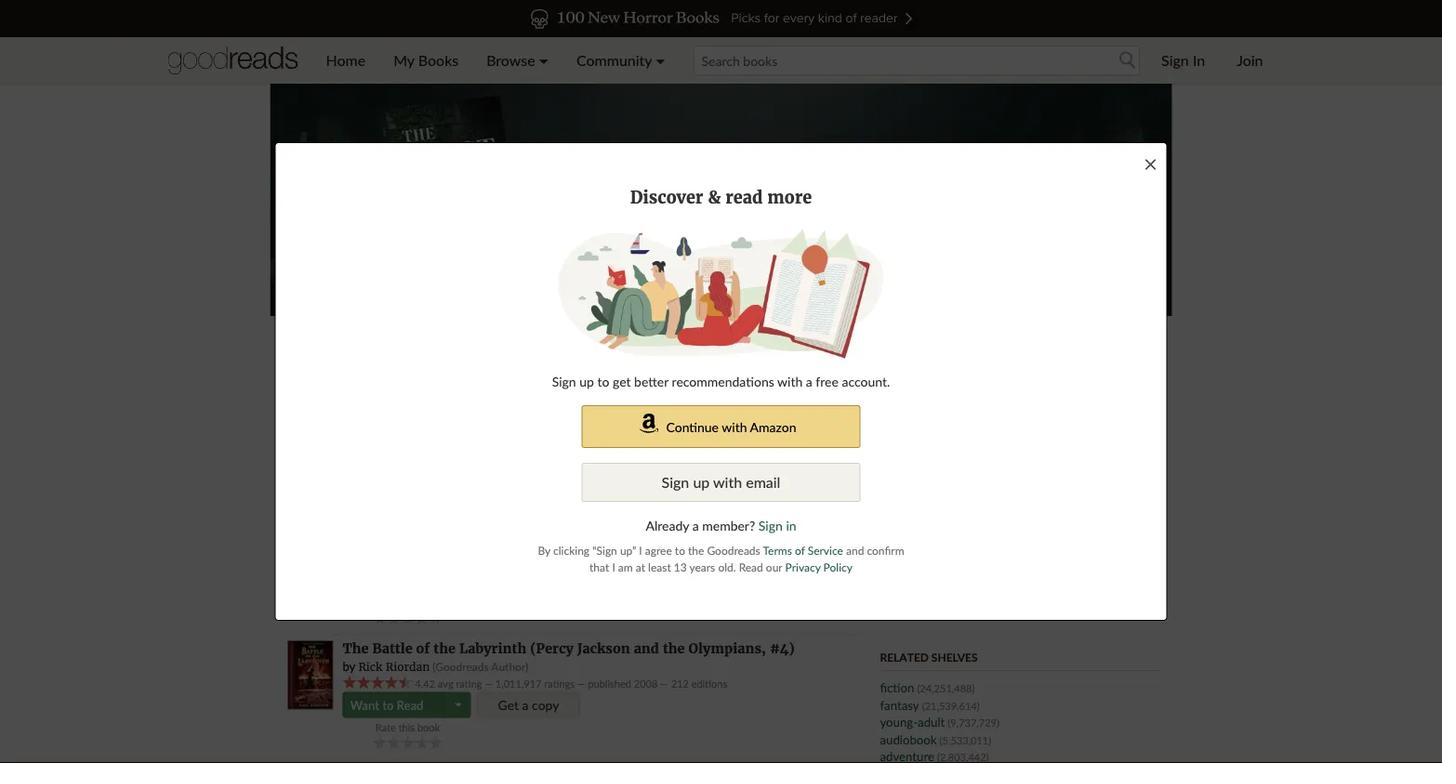 Task type: vqa. For each thing, say whether or not it's contained in the screenshot.
for
no



Task type: locate. For each thing, give the bounding box(es) containing it.
i right up"
[[639, 544, 643, 557]]

0 vertical spatial a
[[806, 373, 813, 389]]

want to read
[[350, 698, 424, 713]]

— left '2,799,088'
[[485, 554, 493, 566]]

1 vertical spatial (percy
[[530, 641, 574, 657]]

published left 2008
[[588, 678, 632, 691]]

ratings up copy
[[544, 678, 575, 691]]

1 vertical spatial ratings
[[544, 678, 575, 691]]

home
[[326, 51, 366, 69]]

0 vertical spatial published
[[588, 554, 632, 566]]

the lightning thief (percy jackson and the olympians, #1) link
[[343, 516, 746, 533]]

avg right "4.30"
[[438, 554, 454, 566]]

0 horizontal spatial read
[[397, 698, 424, 713]]

1 vertical spatial of
[[416, 641, 430, 657]]

367
[[671, 554, 689, 566]]

privacy policy link
[[786, 560, 853, 574]]

sign
[[1162, 51, 1190, 69], [552, 373, 576, 389], [662, 473, 690, 491], [759, 518, 783, 533]]

up
[[580, 373, 594, 389], [693, 473, 710, 491]]

related
[[880, 651, 929, 664]]

avg right 4.42
[[438, 678, 454, 691]]

my books link
[[380, 37, 473, 84]]

join link
[[1223, 37, 1278, 84]]

— for —                 published                2008               — 212 editions
[[661, 678, 669, 691]]

fiction (24,251,488) fantasy (21,539,614) young-adult (9,737,729) audiobook (5,533,011)
[[880, 681, 1000, 747]]

get a copy button
[[478, 692, 580, 719]]

i left am
[[612, 560, 616, 574]]

1 vertical spatial i
[[612, 560, 616, 574]]

1 horizontal spatial read
[[739, 560, 764, 574]]

1 horizontal spatial (percy
[[530, 641, 574, 657]]

already a member? sign in
[[646, 518, 797, 533]]

1 vertical spatial jackson
[[577, 641, 630, 657]]

editions for 212 editions
[[692, 678, 728, 691]]

0 horizontal spatial (percy
[[484, 516, 528, 533]]

2 published from the top
[[588, 678, 632, 691]]

(percy up the 4.30 avg rating — 2,799,088 ratings
[[484, 516, 528, 533]]

rate this book
[[376, 721, 440, 734]]

1 vertical spatial up
[[693, 473, 710, 491]]

to up 13
[[675, 544, 686, 557]]

sign for sign up to get better recommendations with a free account.
[[552, 373, 576, 389]]

Search for books to add to your shelves search field
[[694, 46, 1141, 75]]

books
[[418, 51, 459, 69]]

jackson up —                 published                2008               — 212 editions
[[577, 641, 630, 657]]

the up years
[[688, 544, 705, 557]]

— for —                 published                2005               — 367 editions
[[661, 554, 669, 566]]

recommendations
[[672, 373, 775, 389]]

up for to
[[580, 373, 594, 389]]

0 horizontal spatial to
[[383, 698, 394, 713]]

of inside the battle of the labyrinth (percy jackson and the olympians, #4) by rick riordan (goodreads author)
[[416, 641, 430, 657]]

to up rate
[[383, 698, 394, 713]]

1 vertical spatial olympians,
[[689, 641, 766, 657]]

2 vertical spatial to
[[383, 698, 394, 713]]

the up 'by'
[[343, 641, 369, 657]]

4.30
[[415, 554, 435, 566]]

email
[[746, 473, 781, 491]]

(percy up 1,011,917
[[530, 641, 574, 657]]

the battle of the labyrinth (percy jackson and the olympians, #4) link
[[343, 641, 795, 657]]

member?
[[703, 518, 756, 533]]

the for the lightning thief (percy jackson and the olympians, #1)
[[343, 516, 369, 533]]

of up riordan
[[416, 641, 430, 657]]

jackson inside the battle of the labyrinth (percy jackson and the olympians, #4) by rick riordan (goodreads author)
[[577, 641, 630, 657]]

1 ratings from the top
[[544, 554, 575, 566]]

212 editions link
[[671, 678, 728, 691]]

0 horizontal spatial of
[[416, 641, 430, 657]]

ratings for 4.30 avg rating — 2,799,088 ratings
[[544, 554, 575, 566]]

read inside and confirm that i am at least 13 years old.  read our
[[739, 560, 764, 574]]

and up policy
[[846, 544, 865, 557]]

— left 367
[[661, 554, 669, 566]]

read
[[739, 560, 764, 574], [397, 698, 424, 713]]

continue with amazon
[[667, 419, 797, 435]]

want
[[350, 698, 380, 713]]

#4)
[[770, 641, 795, 657]]

battle
[[373, 641, 413, 657]]

1 horizontal spatial of
[[795, 544, 805, 557]]

i inside and confirm that i am at least 13 years old.  read our
[[612, 560, 616, 574]]

1 the from the top
[[343, 516, 369, 533]]

1 vertical spatial read
[[397, 698, 424, 713]]

0 horizontal spatial and
[[588, 516, 614, 533]]

years
[[690, 560, 716, 574]]

published left at
[[588, 554, 632, 566]]

goodreads
[[707, 544, 761, 557]]

audiobook
[[880, 733, 937, 747]]

0 vertical spatial i
[[639, 544, 643, 557]]

(5,533,011)
[[940, 734, 992, 747]]

the inside the battle of the labyrinth (percy jackson and the olympians, #4) by rick riordan (goodreads author)
[[343, 641, 369, 657]]

0 vertical spatial advertisement region
[[270, 84, 1173, 316]]

2 horizontal spatial and
[[846, 544, 865, 557]]

1 vertical spatial editions
[[692, 678, 728, 691]]

1 avg from the top
[[438, 554, 454, 566]]

0 vertical spatial of
[[795, 544, 805, 557]]

read inside button
[[397, 698, 424, 713]]

2 horizontal spatial a
[[806, 373, 813, 389]]

1 vertical spatial with
[[722, 419, 747, 435]]

1 vertical spatial the
[[343, 641, 369, 657]]

1 horizontal spatial a
[[693, 518, 699, 533]]

and up 2008
[[634, 641, 659, 657]]

the
[[617, 516, 639, 533], [688, 544, 705, 557], [434, 641, 456, 657], [663, 641, 685, 657]]

— down author)
[[485, 678, 493, 691]]

0 vertical spatial editions
[[692, 554, 728, 566]]

0 horizontal spatial i
[[612, 560, 616, 574]]

olympians, up by clicking "sign up" i agree to the goodreads terms of service
[[643, 516, 720, 533]]

with left email
[[714, 473, 742, 491]]

the up (goodreads
[[434, 641, 456, 657]]

olympians, inside the battle of the labyrinth (percy jackson and the olympians, #4) by rick riordan (goodreads author)
[[689, 641, 766, 657]]

olympians,
[[643, 516, 720, 533], [689, 641, 766, 657]]

a up by clicking "sign up" i agree to the goodreads terms of service
[[693, 518, 699, 533]]

the left lightning
[[343, 516, 369, 533]]

and up "sign
[[588, 516, 614, 533]]

to inside button
[[383, 698, 394, 713]]

2 horizontal spatial to
[[675, 544, 686, 557]]

2 vertical spatial a
[[522, 698, 529, 713]]

of up privacy
[[795, 544, 805, 557]]

0 vertical spatial avg
[[438, 554, 454, 566]]

rate
[[376, 721, 396, 734]]

0 horizontal spatial a
[[522, 698, 529, 713]]

advertisement region
[[270, 84, 1173, 316], [880, 380, 1160, 613]]

2 ratings from the top
[[544, 678, 575, 691]]

2 avg from the top
[[438, 678, 454, 691]]

already
[[646, 518, 689, 533]]

13
[[674, 560, 687, 574]]

0 vertical spatial olympians,
[[643, 516, 720, 533]]

a left free
[[806, 373, 813, 389]]

— left 212 at the bottom left
[[661, 678, 669, 691]]

—                 published                2005               — 367 editions
[[575, 554, 728, 566]]

0 vertical spatial to
[[598, 373, 610, 389]]

editions
[[692, 554, 728, 566], [692, 678, 728, 691]]

1 vertical spatial and
[[846, 544, 865, 557]]

0 vertical spatial read
[[739, 560, 764, 574]]

author)
[[491, 660, 529, 673]]

the battle of the labyrinth (percy jackson and the olympians, #4) by rick riordan (goodreads author)
[[343, 641, 795, 674]]

agree
[[645, 544, 672, 557]]

a inside button
[[522, 698, 529, 713]]

a for already a member? sign in
[[693, 518, 699, 533]]

—                 published                2008               — 212 editions
[[575, 678, 728, 691]]

free
[[816, 373, 839, 389]]

0 vertical spatial and
[[588, 516, 614, 533]]

with left amazon
[[722, 419, 747, 435]]

1 rating from the top
[[456, 554, 482, 566]]

1 vertical spatial rating
[[456, 678, 482, 691]]

rating
[[456, 554, 482, 566], [456, 678, 482, 691]]

ratings for 4.42 avg rating — 1,011,917 ratings
[[544, 678, 575, 691]]

menu
[[312, 37, 680, 84]]

jackson up by
[[531, 516, 584, 533]]

i
[[639, 544, 643, 557], [612, 560, 616, 574]]

ratings
[[544, 554, 575, 566], [544, 678, 575, 691]]

2 vertical spatial with
[[714, 473, 742, 491]]

1 vertical spatial avg
[[438, 678, 454, 691]]

a right get
[[522, 698, 529, 713]]

thief
[[444, 516, 481, 533]]

#1)
[[724, 516, 746, 533]]

the battle of the labyrinth... image
[[287, 641, 333, 710]]

Search by Book Title, Author, or ISBN text field
[[292, 378, 742, 407]]

0 vertical spatial the
[[343, 516, 369, 533]]

fantasy
[[880, 698, 920, 713]]

1 vertical spatial a
[[693, 518, 699, 533]]

by clicking "sign up" i agree to the goodreads terms of service
[[538, 544, 844, 557]]

to left get
[[598, 373, 610, 389]]

of
[[795, 544, 805, 557], [416, 641, 430, 657]]

copy
[[532, 698, 560, 713]]

(21,539,614)
[[923, 700, 980, 713]]

2 rating from the top
[[456, 678, 482, 691]]

0 horizontal spatial up
[[580, 373, 594, 389]]

0 vertical spatial up
[[580, 373, 594, 389]]

1,011,917
[[496, 678, 542, 691]]

—
[[485, 554, 493, 566], [578, 554, 586, 566], [661, 554, 669, 566], [485, 678, 493, 691], [578, 678, 586, 691], [661, 678, 669, 691]]

rating down thief
[[456, 554, 482, 566]]

rating down (goodreads
[[456, 678, 482, 691]]

0 vertical spatial ratings
[[544, 554, 575, 566]]

1 horizontal spatial and
[[634, 641, 659, 657]]

sign up to get better recommendations with a free account.
[[552, 373, 891, 389]]

with left free
[[778, 373, 803, 389]]

and
[[588, 516, 614, 533], [846, 544, 865, 557], [634, 641, 659, 657]]

up left get
[[580, 373, 594, 389]]

— down the battle of the labyrinth (percy jackson and the olympians, #4) by rick riordan (goodreads author)
[[578, 678, 586, 691]]

rating for 1,011,917
[[456, 678, 482, 691]]

1 editions from the top
[[692, 554, 728, 566]]

None submit
[[747, 378, 809, 407]]

read up the rate this book
[[397, 698, 424, 713]]

rating for 2,799,088
[[456, 554, 482, 566]]

read left our
[[739, 560, 764, 574]]

related shelves
[[880, 651, 978, 664]]

olympians, up 212 editions "link"
[[689, 641, 766, 657]]

to
[[598, 373, 610, 389], [675, 544, 686, 557], [383, 698, 394, 713]]

up up already a member? sign in at the bottom of page
[[693, 473, 710, 491]]

and inside and confirm that i am at least 13 years old.  read our
[[846, 544, 865, 557]]

better
[[635, 373, 669, 389]]

jackson
[[531, 516, 584, 533], [577, 641, 630, 657]]

sign for sign in
[[1162, 51, 1190, 69]]

ratings down the lightning thief (percy jackson and the olympians, #1) link
[[544, 554, 575, 566]]

1 horizontal spatial up
[[693, 473, 710, 491]]

1 vertical spatial published
[[588, 678, 632, 691]]

0 vertical spatial rating
[[456, 554, 482, 566]]

— left "that"
[[578, 554, 586, 566]]

2 the from the top
[[343, 641, 369, 657]]

published
[[588, 554, 632, 566], [588, 678, 632, 691]]

2 editions from the top
[[692, 678, 728, 691]]

0 vertical spatial with
[[778, 373, 803, 389]]

the
[[343, 516, 369, 533], [343, 641, 369, 657]]

with
[[778, 373, 803, 389], [722, 419, 747, 435], [714, 473, 742, 491]]

2 vertical spatial and
[[634, 641, 659, 657]]

1 published from the top
[[588, 554, 632, 566]]



Task type: describe. For each thing, give the bounding box(es) containing it.
with inside "sign up with email" link
[[714, 473, 742, 491]]

with inside continue with amazon button
[[722, 419, 747, 435]]

the up 212 at the bottom left
[[663, 641, 685, 657]]

(24,251,488)
[[918, 683, 975, 695]]

a for get a copy
[[522, 698, 529, 713]]

367 editions link
[[671, 554, 728, 566]]

in
[[786, 518, 797, 533]]

book
[[418, 721, 440, 734]]

young-
[[880, 715, 918, 730]]

my books
[[394, 51, 459, 69]]

4.30 avg rating — 2,799,088 ratings
[[413, 554, 575, 566]]

and inside the battle of the labyrinth (percy jackson and the olympians, #4) by rick riordan (goodreads author)
[[634, 641, 659, 657]]

fiction
[[880, 681, 915, 696]]

— for 4.30 avg rating — 2,799,088 ratings
[[485, 554, 493, 566]]

get
[[613, 373, 631, 389]]

212
[[671, 678, 689, 691]]

1 horizontal spatial i
[[639, 544, 643, 557]]

avg for 4.42
[[438, 678, 454, 691]]

home link
[[312, 37, 380, 84]]

1 horizontal spatial to
[[598, 373, 610, 389]]

(goodreads
[[433, 660, 489, 673]]

editions for 367 editions
[[692, 554, 728, 566]]

0 vertical spatial (percy
[[484, 516, 528, 533]]

this
[[399, 721, 415, 734]]

sign up with email
[[662, 473, 781, 491]]

the lightning thief (percy jackson and the olympians, #1)
[[343, 516, 746, 533]]

more
[[768, 187, 812, 208]]

&
[[708, 187, 721, 208]]

the lightning thief (percy jackson and the olympians, #1) heading
[[343, 516, 746, 533]]

privacy
[[786, 560, 821, 574]]

privacy policy
[[786, 560, 853, 574]]

published for 2005
[[588, 554, 632, 566]]

by
[[343, 659, 356, 674]]

terms of service link
[[763, 544, 844, 557]]

adult
[[918, 715, 945, 730]]

at
[[636, 560, 646, 574]]

the for the battle of the labyrinth (percy jackson and the olympians, #4) by rick riordan (goodreads author)
[[343, 641, 369, 657]]

related shelves link
[[880, 651, 978, 664]]

young-adult link
[[880, 715, 945, 730]]

published for 2008
[[588, 678, 632, 691]]

read
[[726, 187, 763, 208]]

1 vertical spatial to
[[675, 544, 686, 557]]

4.42
[[415, 678, 435, 691]]

— for 4.42 avg rating — 1,011,917 ratings
[[485, 678, 493, 691]]

1 vertical spatial advertisement region
[[880, 380, 1160, 613]]

up"
[[620, 544, 637, 557]]

sign for sign up with email
[[662, 473, 690, 491]]

the battle of the labyrinth (percy jackson and the olympians, #4) heading
[[343, 641, 795, 657]]

avg for 4.30
[[438, 554, 454, 566]]

discover
[[630, 187, 704, 208]]

get a copy
[[498, 698, 560, 713]]

continue
[[667, 419, 719, 435]]

rick
[[359, 660, 383, 674]]

sign up with email link
[[582, 463, 861, 502]]

0 vertical spatial jackson
[[531, 516, 584, 533]]

old.
[[718, 560, 736, 574]]

service
[[808, 544, 844, 557]]

the up up"
[[617, 516, 639, 533]]

in
[[1193, 51, 1206, 69]]

our
[[766, 560, 783, 574]]

riordan
[[386, 660, 430, 674]]

2008
[[634, 678, 658, 691]]

confirm
[[867, 544, 905, 557]]

policy
[[824, 560, 853, 574]]

menu containing home
[[312, 37, 680, 84]]

discover & read more
[[630, 187, 812, 208]]

Search books text field
[[694, 46, 1141, 75]]

lightning
[[373, 516, 441, 533]]

join
[[1237, 51, 1264, 69]]

fantasy link
[[880, 698, 920, 713]]

up for with
[[693, 473, 710, 491]]

audiobook link
[[880, 733, 937, 747]]

amazon
[[750, 419, 797, 435]]

least
[[648, 560, 671, 574]]

2005
[[634, 554, 658, 566]]

labyrinth
[[459, 641, 527, 657]]

want to read button
[[343, 692, 448, 719]]

sign in
[[1162, 51, 1206, 69]]

shelves
[[932, 651, 978, 664]]

get
[[498, 698, 519, 713]]

clicking
[[553, 544, 590, 557]]

by
[[538, 544, 551, 557]]

(percy inside the battle of the labyrinth (percy jackson and the olympians, #4) by rick riordan (goodreads author)
[[530, 641, 574, 657]]

sign in link
[[1148, 37, 1220, 84]]

am
[[618, 560, 633, 574]]

dismiss image
[[1144, 157, 1159, 172]]

sign in link
[[759, 518, 797, 533]]

rick riordan link
[[359, 660, 430, 674]]

2,799,088
[[496, 554, 542, 566]]

fiction link
[[880, 681, 915, 696]]

that
[[590, 560, 610, 574]]

account.
[[842, 373, 891, 389]]



